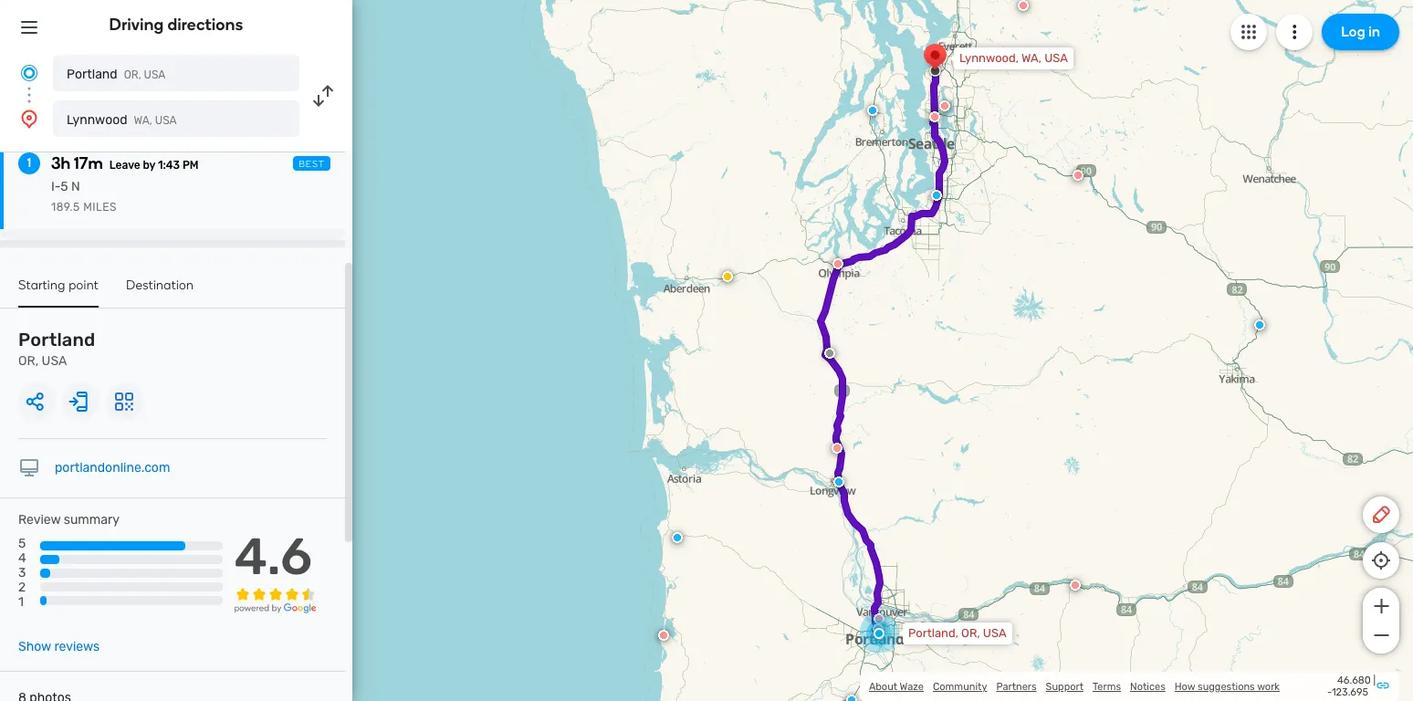 Task type: vqa. For each thing, say whether or not it's contained in the screenshot.
About Waze Community Partners Support Terms Notices How suggestions work
yes



Task type: describe. For each thing, give the bounding box(es) containing it.
leave
[[109, 159, 140, 172]]

3h 17m leave by 1:43 pm
[[51, 153, 199, 174]]

2
[[18, 580, 26, 596]]

review summary
[[18, 512, 120, 528]]

pencil image
[[1371, 504, 1393, 526]]

community link
[[933, 681, 988, 693]]

usa right "lynnwood,"
[[1045, 51, 1069, 65]]

link image
[[1376, 678, 1391, 693]]

notices
[[1131, 681, 1166, 693]]

community
[[933, 681, 988, 693]]

portland,
[[909, 627, 959, 640]]

usa inside lynnwood wa, usa
[[155, 114, 177, 127]]

how suggestions work link
[[1175, 681, 1280, 693]]

46.680
[[1338, 675, 1372, 687]]

189.5
[[51, 201, 80, 214]]

1 vertical spatial or,
[[18, 353, 39, 369]]

usa up the partners
[[983, 627, 1007, 640]]

review
[[18, 512, 61, 528]]

1 horizontal spatial 1
[[27, 155, 31, 171]]

current location image
[[18, 62, 40, 84]]

wa, for lynnwood
[[134, 114, 152, 127]]

pm
[[183, 159, 199, 172]]

directions
[[168, 15, 243, 35]]

lynnwood,
[[960, 51, 1019, 65]]

computer image
[[18, 458, 40, 479]]

hazard image
[[722, 271, 733, 282]]

5 inside 5 4 3 2 1
[[18, 536, 26, 552]]

0 vertical spatial police image
[[868, 105, 879, 116]]

miles
[[83, 201, 117, 214]]

show
[[18, 639, 51, 655]]

location image
[[18, 108, 40, 130]]

partners
[[997, 681, 1037, 693]]

by
[[143, 159, 155, 172]]

destination button
[[126, 278, 194, 306]]

usa down driving
[[144, 68, 166, 81]]

1:43
[[158, 159, 180, 172]]

accident image
[[825, 348, 836, 359]]

support link
[[1046, 681, 1084, 693]]

wa, for lynnwood,
[[1022, 51, 1042, 65]]

about waze community partners support terms notices how suggestions work
[[869, 681, 1280, 693]]

17m
[[74, 153, 103, 174]]

3h
[[51, 153, 70, 174]]



Task type: locate. For each thing, give the bounding box(es) containing it.
0 horizontal spatial 1
[[18, 595, 24, 611]]

about
[[869, 681, 898, 693]]

1 inside 5 4 3 2 1
[[18, 595, 24, 611]]

1 horizontal spatial police image
[[868, 105, 879, 116]]

zoom out image
[[1370, 625, 1393, 647]]

wa, inside lynnwood wa, usa
[[134, 114, 152, 127]]

police image
[[868, 105, 879, 116], [847, 695, 858, 701]]

n
[[71, 179, 80, 195]]

road closed image
[[1018, 0, 1029, 11], [935, 99, 946, 110], [930, 111, 941, 122], [1080, 176, 1091, 187]]

zoom in image
[[1370, 595, 1393, 617]]

portland or, usa down starting point button
[[18, 329, 95, 369]]

5 inside i-5 n 189.5 miles
[[61, 179, 68, 195]]

usa down starting point button
[[42, 353, 67, 369]]

portland, or, usa
[[909, 627, 1007, 640]]

reviews
[[54, 639, 100, 655]]

1 horizontal spatial or,
[[124, 68, 141, 81]]

starting point
[[18, 278, 99, 293]]

0 vertical spatial 1
[[27, 155, 31, 171]]

portland up lynnwood
[[67, 67, 118, 82]]

work
[[1258, 681, 1280, 693]]

46.680 | -123.695
[[1328, 675, 1376, 699]]

portland
[[67, 67, 118, 82], [18, 329, 95, 351]]

portlandonline.com
[[55, 460, 170, 476]]

how
[[1175, 681, 1196, 693]]

lynnwood wa, usa
[[67, 112, 177, 128]]

terms
[[1093, 681, 1122, 693]]

-
[[1328, 687, 1332, 699]]

suggestions
[[1198, 681, 1256, 693]]

driving directions
[[109, 15, 243, 35]]

wa,
[[1022, 51, 1042, 65], [134, 114, 152, 127]]

best
[[299, 159, 325, 170]]

starting point button
[[18, 278, 99, 308]]

1 down 3
[[18, 595, 24, 611]]

i-5 n 189.5 miles
[[51, 179, 117, 214]]

portland or, usa up lynnwood wa, usa on the top
[[67, 67, 166, 82]]

portland down starting point button
[[18, 329, 95, 351]]

1 vertical spatial 5
[[18, 536, 26, 552]]

usa
[[1045, 51, 1069, 65], [144, 68, 166, 81], [155, 114, 177, 127], [42, 353, 67, 369], [983, 627, 1007, 640]]

0 vertical spatial 5
[[61, 179, 68, 195]]

1 horizontal spatial 5
[[61, 179, 68, 195]]

or, up lynnwood wa, usa on the top
[[124, 68, 141, 81]]

123.695
[[1332, 687, 1369, 699]]

5 up 3
[[18, 536, 26, 552]]

1 vertical spatial wa,
[[134, 114, 152, 127]]

or,
[[124, 68, 141, 81], [18, 353, 39, 369], [962, 627, 981, 640]]

driving
[[109, 15, 164, 35]]

show reviews
[[18, 639, 100, 655]]

i-
[[51, 179, 61, 195]]

1 vertical spatial portland or, usa
[[18, 329, 95, 369]]

summary
[[64, 512, 120, 528]]

0 horizontal spatial or,
[[18, 353, 39, 369]]

starting
[[18, 278, 65, 293]]

4
[[18, 551, 26, 566]]

5 left n
[[61, 179, 68, 195]]

police image
[[928, 185, 939, 196], [1255, 320, 1266, 331], [834, 477, 845, 488], [672, 532, 683, 543]]

0 vertical spatial wa,
[[1022, 51, 1042, 65]]

support
[[1046, 681, 1084, 693]]

lynnwood
[[67, 112, 127, 128]]

5 4 3 2 1
[[18, 536, 26, 611]]

wa, up by
[[134, 114, 152, 127]]

or, down starting point button
[[18, 353, 39, 369]]

1 horizontal spatial wa,
[[1022, 51, 1042, 65]]

usa up 1:43
[[155, 114, 177, 127]]

4.6
[[234, 527, 312, 587]]

road closed image
[[833, 258, 844, 269], [832, 443, 843, 454], [1359, 458, 1370, 469], [1070, 580, 1081, 591], [871, 619, 882, 630], [873, 624, 884, 635], [658, 630, 669, 641], [980, 657, 991, 668]]

0 vertical spatial portland or, usa
[[67, 67, 166, 82]]

1 vertical spatial police image
[[847, 695, 858, 701]]

0 horizontal spatial police image
[[847, 695, 858, 701]]

1
[[27, 155, 31, 171], [18, 595, 24, 611]]

partners link
[[997, 681, 1037, 693]]

2 horizontal spatial or,
[[962, 627, 981, 640]]

waze
[[900, 681, 924, 693]]

0 vertical spatial or,
[[124, 68, 141, 81]]

point
[[69, 278, 99, 293]]

portland or, usa
[[67, 67, 166, 82], [18, 329, 95, 369]]

lynnwood, wa, usa
[[960, 51, 1069, 65]]

wa, right "lynnwood,"
[[1022, 51, 1042, 65]]

destination
[[126, 278, 194, 293]]

notices link
[[1131, 681, 1166, 693]]

or, right portland,
[[962, 627, 981, 640]]

|
[[1374, 675, 1376, 687]]

1 left 3h
[[27, 155, 31, 171]]

2 vertical spatial or,
[[962, 627, 981, 640]]

about waze link
[[869, 681, 924, 693]]

1 vertical spatial portland
[[18, 329, 95, 351]]

3
[[18, 566, 26, 581]]

0 horizontal spatial wa,
[[134, 114, 152, 127]]

1 vertical spatial 1
[[18, 595, 24, 611]]

5
[[61, 179, 68, 195], [18, 536, 26, 552]]

0 horizontal spatial 5
[[18, 536, 26, 552]]

portlandonline.com link
[[55, 460, 170, 476]]

terms link
[[1093, 681, 1122, 693]]

0 vertical spatial portland
[[67, 67, 118, 82]]



